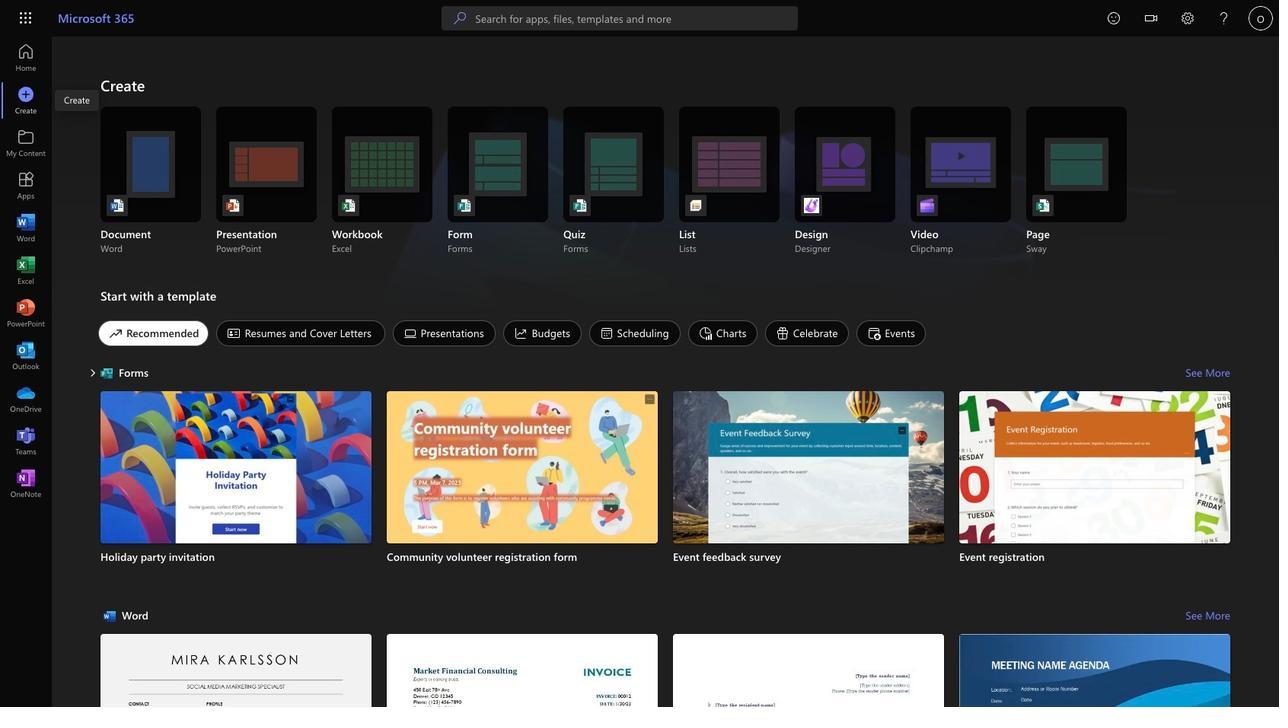 Task type: describe. For each thing, give the bounding box(es) containing it.
new quiz image
[[573, 198, 588, 213]]

6 tab from the left
[[684, 321, 761, 346]]

word document image
[[110, 198, 125, 213]]

holiday party invitation image
[[101, 391, 372, 546]]

community volunteer registration form image
[[387, 391, 658, 546]]

letter (origin theme) image
[[673, 634, 944, 707]]

forms survey image
[[457, 198, 472, 213]]

home image
[[18, 50, 34, 65]]

excel workbook image
[[341, 198, 356, 213]]

services invoice with hours and rate image
[[387, 634, 658, 707]]

recommended element
[[98, 321, 209, 346]]

resumes and cover letters element
[[217, 321, 385, 346]]

designer design image
[[804, 198, 819, 213]]

my content image
[[18, 136, 34, 151]]

charts element
[[688, 321, 757, 346]]

powerpoint image
[[18, 306, 34, 321]]

lists list image
[[688, 198, 704, 213]]

events element
[[857, 321, 926, 346]]

social media marketing resume image
[[101, 634, 372, 707]]

onedrive image
[[18, 391, 34, 407]]

7 tab from the left
[[761, 321, 853, 346]]

1 list from the top
[[101, 391, 1230, 598]]

create image
[[18, 93, 34, 108]]

word image
[[18, 221, 34, 236]]

clipchamp video image
[[920, 198, 935, 213]]

o image
[[1249, 6, 1273, 30]]

community volunteer registration form list item
[[387, 391, 658, 592]]

powerpoint presentation image
[[225, 198, 241, 213]]

designer design image
[[804, 198, 819, 213]]



Task type: locate. For each thing, give the bounding box(es) containing it.
presentations element
[[393, 321, 496, 346]]

1 tab from the left
[[94, 321, 213, 346]]

excel image
[[18, 263, 34, 279]]

8 tab from the left
[[853, 321, 930, 346]]

event registration link element
[[959, 550, 1230, 565]]

2 tab from the left
[[213, 321, 389, 346]]

onenote image
[[18, 477, 34, 492]]

event feedback survey image
[[673, 391, 944, 546]]

list
[[101, 391, 1230, 598], [101, 634, 1230, 707]]

Search box. Suggestions appear as you type. search field
[[475, 6, 798, 30]]

5 tab from the left
[[585, 321, 684, 346]]

banner
[[0, 0, 1279, 40]]

navigation
[[0, 37, 52, 506]]

event feedback survey link element
[[673, 550, 944, 565]]

tab
[[94, 321, 213, 346], [213, 321, 389, 346], [389, 321, 500, 346], [500, 321, 585, 346], [585, 321, 684, 346], [684, 321, 761, 346], [761, 321, 853, 346], [853, 321, 930, 346]]

outlook image
[[18, 349, 34, 364]]

sway page image
[[1036, 198, 1051, 213]]

blue curve meeting agenda image
[[959, 634, 1230, 707]]

holiday party invitation list item
[[101, 391, 372, 592]]

None search field
[[442, 6, 798, 30]]

event registration list item
[[959, 391, 1230, 592]]

teams image
[[18, 434, 34, 449]]

0 vertical spatial list
[[101, 391, 1230, 598]]

holiday party invitation link element
[[101, 550, 372, 565]]

application
[[0, 37, 1279, 707]]

event feedback survey list item
[[673, 391, 944, 592]]

tooltip
[[55, 90, 99, 111]]

budgets element
[[504, 321, 581, 346]]

3 tab from the left
[[389, 321, 500, 346]]

event registration image
[[959, 391, 1230, 546]]

tab list
[[94, 317, 1230, 350]]

community volunteer registration form link element
[[387, 550, 658, 565]]

scheduling element
[[589, 321, 681, 346]]

1 vertical spatial list
[[101, 634, 1230, 707]]

2 list from the top
[[101, 634, 1230, 707]]

4 tab from the left
[[500, 321, 585, 346]]

celebrate element
[[765, 321, 849, 346]]

apps image
[[18, 178, 34, 193]]



Task type: vqa. For each thing, say whether or not it's contained in the screenshot.
Gantt associated with Agile
no



